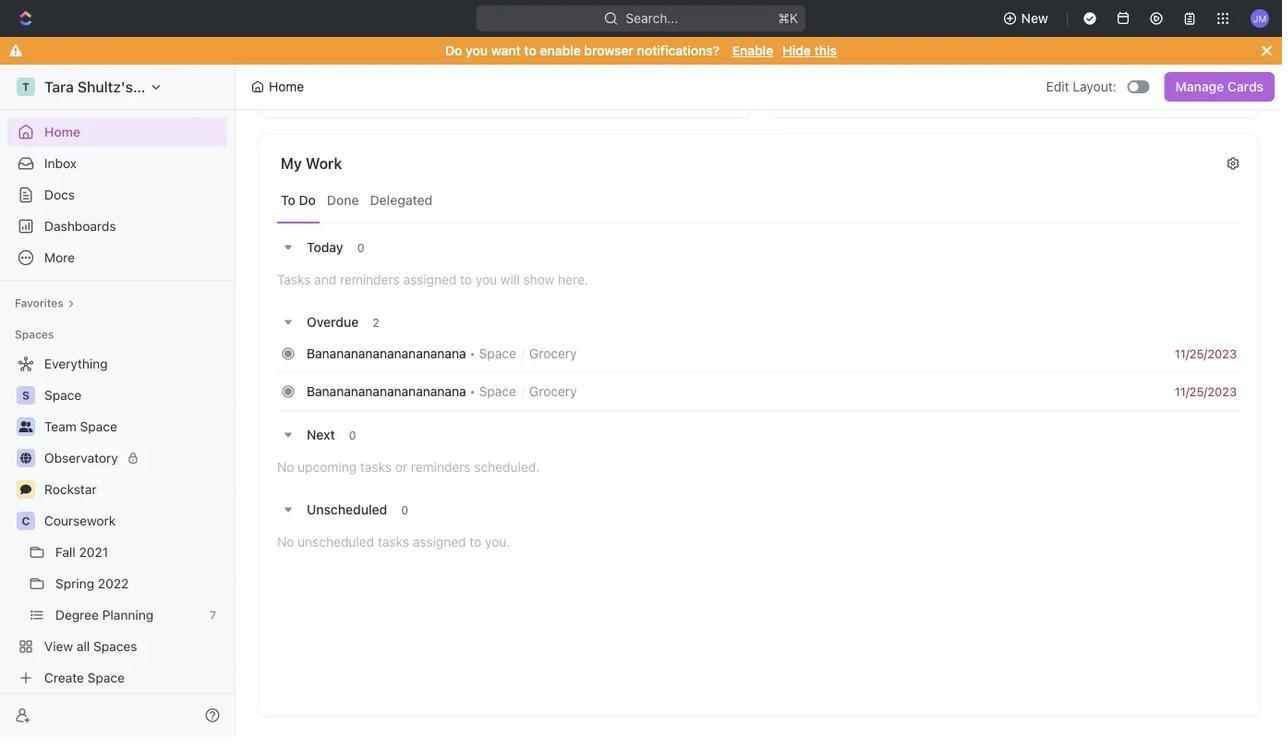 Task type: vqa. For each thing, say whether or not it's contained in the screenshot.


Task type: describe. For each thing, give the bounding box(es) containing it.
create space
[[44, 670, 125, 686]]

space up observatory
[[80, 419, 117, 434]]

assigned for reminders
[[403, 272, 457, 287]]

edit
[[1047, 79, 1070, 94]]

tasks and reminders assigned to you will show here.
[[277, 272, 588, 287]]

you.
[[485, 535, 510, 550]]

space link up team space link
[[44, 381, 224, 410]]

overdue
[[307, 314, 359, 330]]

show
[[523, 272, 555, 287]]

more button
[[7, 243, 227, 273]]

enable
[[540, 43, 581, 58]]

comment image
[[20, 484, 31, 495]]

edit layout:
[[1047, 79, 1117, 94]]

space down view all spaces link
[[88, 670, 125, 686]]

tree inside sidebar navigation
[[7, 349, 227, 693]]

c
[[22, 515, 30, 528]]

1 banananananananananana • space / grocery from the top
[[307, 346, 577, 361]]

rockstar link
[[44, 475, 224, 505]]

s
[[22, 389, 30, 402]]

0 vertical spatial to
[[524, 43, 537, 58]]

done
[[327, 193, 359, 208]]

t
[[22, 80, 30, 93]]

coursework, , element
[[17, 512, 35, 530]]

everything link
[[7, 349, 224, 379]]

delegated
[[370, 193, 433, 208]]

degree planning link
[[55, 601, 203, 630]]

home inside sidebar navigation
[[44, 124, 80, 140]]

0 vertical spatial do
[[445, 43, 462, 58]]

spring
[[55, 576, 94, 591]]

workspace
[[137, 78, 213, 96]]

space, , element
[[17, 386, 35, 405]]

enable
[[732, 43, 774, 58]]

2022
[[98, 576, 129, 591]]

today
[[307, 240, 343, 255]]

⌘k
[[779, 11, 799, 26]]

2 / from the top
[[521, 384, 525, 399]]

user group image
[[19, 421, 33, 432]]

observatory link
[[44, 444, 224, 473]]

no for no upcoming tasks or reminders scheduled.
[[277, 460, 294, 475]]

fall 2021
[[55, 545, 108, 560]]

create space link
[[7, 663, 224, 693]]

0 horizontal spatial spaces
[[15, 328, 54, 341]]

shultz's
[[78, 78, 133, 96]]

1 • from the top
[[470, 346, 476, 361]]

1 horizontal spatial spaces
[[93, 639, 137, 654]]

fall
[[55, 545, 76, 560]]

2 • from the top
[[470, 384, 476, 399]]

1 horizontal spatial reminders
[[411, 460, 471, 475]]

and
[[314, 272, 337, 287]]

create
[[44, 670, 84, 686]]

will
[[501, 272, 520, 287]]

degree
[[55, 608, 99, 623]]

jm
[[1254, 13, 1267, 23]]

tab list containing to do
[[277, 178, 1241, 224]]

coursework
[[44, 513, 116, 529]]

team
[[44, 419, 77, 434]]

docs
[[44, 187, 75, 202]]

no for no unscheduled tasks assigned to you.
[[277, 535, 294, 550]]

7
[[210, 609, 216, 622]]

0 vertical spatial reminders
[[340, 272, 400, 287]]

this
[[815, 43, 837, 58]]

tara shultz's workspace
[[44, 78, 213, 96]]

manage
[[1176, 79, 1225, 94]]

tara shultz's workspace, , element
[[17, 78, 35, 96]]

planning
[[102, 608, 154, 623]]

browser
[[584, 43, 634, 58]]

favorites button
[[7, 292, 82, 314]]

dashboards link
[[7, 212, 227, 241]]

next
[[307, 427, 335, 442]]

banananananananananana for space link for 1st the grocery link from the bottom of the page
[[307, 384, 466, 399]]

to
[[281, 193, 295, 208]]

or
[[395, 460, 408, 475]]

to for you.
[[470, 535, 482, 550]]

2021
[[79, 545, 108, 560]]

docs link
[[7, 180, 227, 210]]

done tab
[[323, 178, 363, 223]]

space link for second the grocery link from the bottom of the page
[[479, 346, 516, 361]]

want
[[491, 43, 521, 58]]

2 grocery from the top
[[529, 384, 577, 399]]

0 for next
[[349, 429, 356, 442]]

space up team
[[44, 388, 82, 403]]

view all spaces link
[[7, 632, 224, 662]]

cards
[[1228, 79, 1264, 94]]

do inside tab
[[299, 193, 316, 208]]

to for you
[[460, 272, 472, 287]]

my work
[[281, 155, 342, 172]]

team space
[[44, 419, 117, 434]]

view all spaces
[[44, 639, 137, 654]]

degree planning
[[55, 608, 154, 623]]



Task type: locate. For each thing, give the bounding box(es) containing it.
0 vertical spatial grocery
[[529, 346, 577, 361]]

2 horizontal spatial 0
[[401, 504, 408, 517]]

new button
[[996, 4, 1060, 33]]

assigned for tasks
[[413, 535, 466, 550]]

hide
[[783, 43, 811, 58]]

dashboards
[[44, 219, 116, 234]]

11/25/2023
[[1175, 347, 1237, 361], [1175, 385, 1237, 399]]

tab list
[[277, 178, 1241, 224]]

jm button
[[1246, 4, 1275, 33]]

1 vertical spatial do
[[299, 193, 316, 208]]

tara
[[44, 78, 74, 96]]

rockstar
[[44, 482, 97, 497]]

space link
[[479, 346, 516, 361], [44, 381, 224, 410], [479, 384, 516, 399]]

1 vertical spatial grocery link
[[529, 384, 577, 399]]

no left upcoming
[[277, 460, 294, 475]]

0 horizontal spatial reminders
[[340, 272, 400, 287]]

to do
[[281, 193, 316, 208]]

more
[[44, 250, 75, 265]]

reminders
[[340, 272, 400, 287], [411, 460, 471, 475]]

0 up "no unscheduled tasks assigned to you."
[[401, 504, 408, 517]]

to left will on the top
[[460, 272, 472, 287]]

/ down show
[[521, 346, 525, 361]]

upcoming
[[298, 460, 357, 475]]

grocery up scheduled.
[[529, 384, 577, 399]]

here.
[[558, 272, 588, 287]]

0 vertical spatial 11/25/2023
[[1175, 347, 1237, 361]]

1 11/25/2023 from the top
[[1175, 347, 1237, 361]]

tasks for or
[[360, 460, 392, 475]]

reminders up 2 at the left top of the page
[[340, 272, 400, 287]]

space link up scheduled.
[[479, 384, 516, 399]]

0 vertical spatial spaces
[[15, 328, 54, 341]]

all
[[77, 639, 90, 654]]

home up my
[[269, 79, 304, 94]]

tasks
[[277, 272, 311, 287]]

0 vertical spatial /
[[521, 346, 525, 361]]

banananananananananana • space / grocery up no upcoming tasks or reminders scheduled.
[[307, 384, 577, 399]]

2 vertical spatial 0
[[401, 504, 408, 517]]

0 vertical spatial grocery link
[[529, 346, 577, 361]]

spaces up create space link
[[93, 639, 137, 654]]

assigned left will on the top
[[403, 272, 457, 287]]

my
[[281, 155, 302, 172]]

space link for 1st the grocery link from the bottom of the page
[[479, 384, 516, 399]]

unscheduled
[[298, 535, 374, 550]]

manage cards button
[[1165, 72, 1275, 102]]

1 vertical spatial •
[[470, 384, 476, 399]]

•
[[470, 346, 476, 361], [470, 384, 476, 399]]

1 banananananananananana from the top
[[307, 346, 466, 361]]

space
[[479, 346, 516, 361], [479, 384, 516, 399], [44, 388, 82, 403], [80, 419, 117, 434], [88, 670, 125, 686]]

11/25/2023 for second the grocery link from the bottom of the page
[[1175, 347, 1237, 361]]

11/25/2023 for 1st the grocery link from the bottom of the page
[[1175, 385, 1237, 399]]

no left unscheduled
[[277, 535, 294, 550]]

banananananananananana • space / grocery
[[307, 346, 577, 361], [307, 384, 577, 399]]

do
[[445, 43, 462, 58], [299, 193, 316, 208]]

grocery link up scheduled.
[[529, 384, 577, 399]]

1 vertical spatial reminders
[[411, 460, 471, 475]]

spring 2022 link
[[55, 569, 224, 599]]

0 horizontal spatial home
[[44, 124, 80, 140]]

delegated tab
[[366, 178, 436, 223]]

space link down will on the top
[[479, 346, 516, 361]]

space down will on the top
[[479, 346, 516, 361]]

1 vertical spatial 11/25/2023
[[1175, 385, 1237, 399]]

1 vertical spatial /
[[521, 384, 525, 399]]

2 11/25/2023 from the top
[[1175, 385, 1237, 399]]

0 right 'next'
[[349, 429, 356, 442]]

space up scheduled.
[[479, 384, 516, 399]]

1 vertical spatial 0
[[349, 429, 356, 442]]

• down tasks and reminders assigned to you will show here.
[[470, 346, 476, 361]]

tasks down unscheduled
[[378, 535, 409, 550]]

1 grocery link from the top
[[529, 346, 577, 361]]

2 no from the top
[[277, 535, 294, 550]]

0 vertical spatial no
[[277, 460, 294, 475]]

0 vertical spatial •
[[470, 346, 476, 361]]

1 grocery from the top
[[529, 346, 577, 361]]

to left you.
[[470, 535, 482, 550]]

1 vertical spatial grocery
[[529, 384, 577, 399]]

0 vertical spatial tasks
[[360, 460, 392, 475]]

coursework link
[[44, 506, 224, 536]]

do you want to enable browser notifications? enable hide this
[[445, 43, 837, 58]]

home
[[269, 79, 304, 94], [44, 124, 80, 140]]

2 vertical spatial to
[[470, 535, 482, 550]]

1 horizontal spatial 0
[[357, 241, 365, 254]]

tree containing everything
[[7, 349, 227, 693]]

you left will on the top
[[476, 272, 497, 287]]

0 horizontal spatial 0
[[349, 429, 356, 442]]

0 vertical spatial you
[[466, 43, 488, 58]]

you
[[466, 43, 488, 58], [476, 272, 497, 287]]

globe image
[[20, 453, 31, 464]]

0 for unscheduled
[[401, 504, 408, 517]]

do right to
[[299, 193, 316, 208]]

1 vertical spatial to
[[460, 272, 472, 287]]

1 vertical spatial spaces
[[93, 639, 137, 654]]

grocery down show
[[529, 346, 577, 361]]

0 vertical spatial assigned
[[403, 272, 457, 287]]

inbox
[[44, 156, 77, 171]]

home up inbox
[[44, 124, 80, 140]]

new
[[1022, 11, 1049, 26]]

tasks for assigned
[[378, 535, 409, 550]]

1 vertical spatial you
[[476, 272, 497, 287]]

grocery
[[529, 346, 577, 361], [529, 384, 577, 399]]

assigned left you.
[[413, 535, 466, 550]]

1 vertical spatial home
[[44, 124, 80, 140]]

0 vertical spatial 0
[[357, 241, 365, 254]]

view
[[44, 639, 73, 654]]

grocery link down show
[[529, 346, 577, 361]]

1 horizontal spatial home
[[269, 79, 304, 94]]

everything
[[44, 356, 108, 371]]

1 vertical spatial banananananananananana • space / grocery
[[307, 384, 577, 399]]

0 for today
[[357, 241, 365, 254]]

1 vertical spatial tasks
[[378, 535, 409, 550]]

tasks
[[360, 460, 392, 475], [378, 535, 409, 550]]

reminders right or
[[411, 460, 471, 475]]

to right want
[[524, 43, 537, 58]]

0 vertical spatial banananananananananana • space / grocery
[[307, 346, 577, 361]]

no upcoming tasks or reminders scheduled.
[[277, 460, 540, 475]]

1 horizontal spatial do
[[445, 43, 462, 58]]

work
[[306, 155, 342, 172]]

layout:
[[1073, 79, 1117, 94]]

to do tab
[[277, 178, 320, 223]]

1 / from the top
[[521, 346, 525, 361]]

tree
[[7, 349, 227, 693]]

spring 2022
[[55, 576, 129, 591]]

manage cards
[[1176, 79, 1264, 94]]

no
[[277, 460, 294, 475], [277, 535, 294, 550]]

tasks left or
[[360, 460, 392, 475]]

1 vertical spatial banananananananananana
[[307, 384, 466, 399]]

scheduled.
[[474, 460, 540, 475]]

unscheduled
[[307, 502, 387, 517]]

observatory
[[44, 450, 118, 466]]

favorites
[[15, 297, 64, 310]]

sidebar navigation
[[0, 65, 239, 737]]

to
[[524, 43, 537, 58], [460, 272, 472, 287], [470, 535, 482, 550]]

home link
[[7, 117, 227, 147]]

fall 2021 link
[[55, 538, 224, 567]]

2 banananananananananana from the top
[[307, 384, 466, 399]]

spaces down favorites
[[15, 328, 54, 341]]

1 vertical spatial assigned
[[413, 535, 466, 550]]

assigned
[[403, 272, 457, 287], [413, 535, 466, 550]]

/ up scheduled.
[[521, 384, 525, 399]]

2
[[373, 316, 379, 329]]

team space link
[[44, 412, 224, 442]]

banananananananananana for space link for second the grocery link from the bottom of the page
[[307, 346, 466, 361]]

2 banananananananananana • space / grocery from the top
[[307, 384, 577, 399]]

1 no from the top
[[277, 460, 294, 475]]

no unscheduled tasks assigned to you.
[[277, 535, 510, 550]]

0 vertical spatial home
[[269, 79, 304, 94]]

0
[[357, 241, 365, 254], [349, 429, 356, 442], [401, 504, 408, 517]]

grocery link
[[529, 346, 577, 361], [529, 384, 577, 399]]

0 right today
[[357, 241, 365, 254]]

• up scheduled.
[[470, 384, 476, 399]]

2 grocery link from the top
[[529, 384, 577, 399]]

inbox link
[[7, 149, 227, 178]]

search...
[[626, 11, 679, 26]]

spaces
[[15, 328, 54, 341], [93, 639, 137, 654]]

0 horizontal spatial do
[[299, 193, 316, 208]]

notifications?
[[637, 43, 720, 58]]

0 vertical spatial banananananananananana
[[307, 346, 466, 361]]

1 vertical spatial no
[[277, 535, 294, 550]]

banananananananananana • space / grocery down 2 at the left top of the page
[[307, 346, 577, 361]]

you left want
[[466, 43, 488, 58]]

do left want
[[445, 43, 462, 58]]



